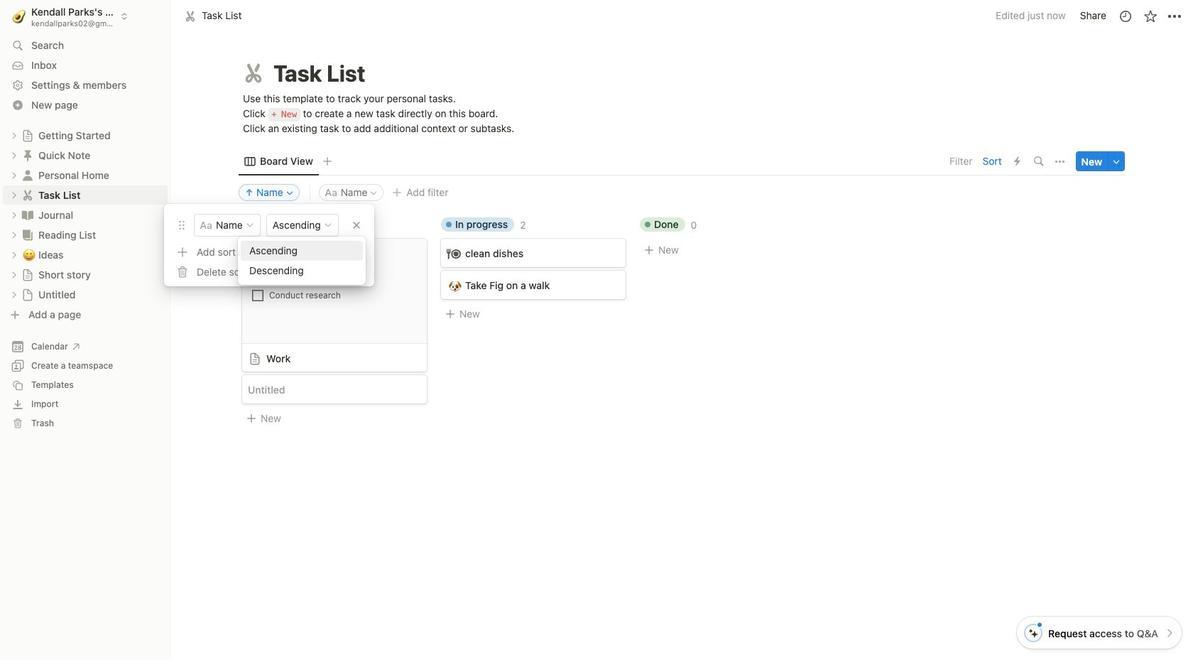 Task type: vqa. For each thing, say whether or not it's contained in the screenshot.
The Change Page Icon
yes



Task type: locate. For each thing, give the bounding box(es) containing it.
change page icon image
[[241, 60, 266, 86]]

favorite image
[[1144, 9, 1158, 23]]

tab
[[239, 152, 319, 172]]

tab list
[[239, 147, 946, 176]]

🥑 image
[[12, 7, 26, 25]]

create and view automations image
[[1015, 157, 1021, 167]]



Task type: describe. For each thing, give the bounding box(es) containing it.
🐶 image
[[449, 277, 462, 294]]

updates image
[[1119, 9, 1133, 23]]

remove sort rule image
[[352, 221, 362, 230]]



